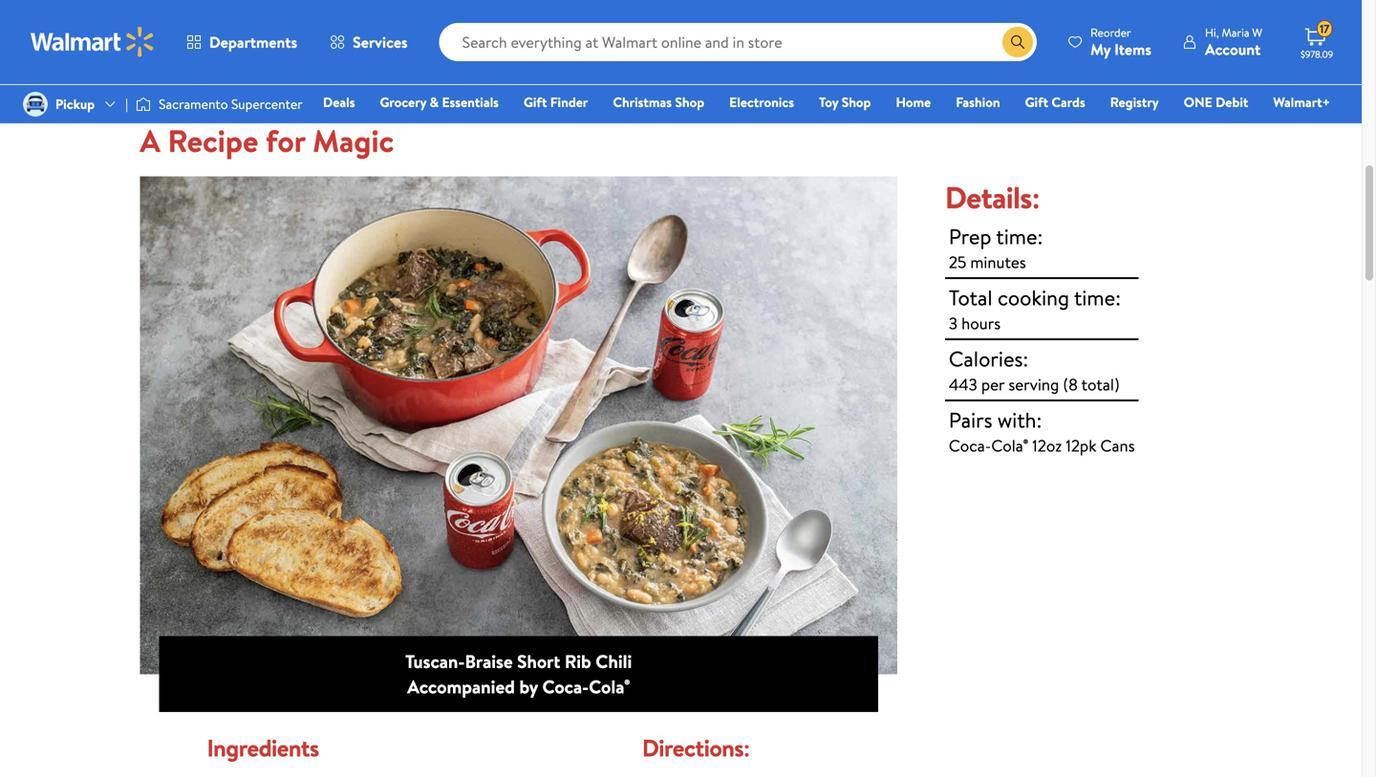 Task type: locate. For each thing, give the bounding box(es) containing it.
1 horizontal spatial shop
[[842, 93, 871, 111]]

|
[[125, 95, 128, 113]]

one debit
[[1184, 93, 1249, 111]]

gift
[[524, 93, 547, 111], [1025, 93, 1049, 111]]

walmart+
[[1274, 93, 1331, 111]]

2 shop from the left
[[842, 93, 871, 111]]

toy
[[819, 93, 839, 111]]

electronics
[[729, 93, 794, 111]]

departments button
[[170, 19, 314, 65]]

gift for gift finder
[[524, 93, 547, 111]]

shop
[[675, 93, 705, 111], [842, 93, 871, 111]]

search icon image
[[1010, 34, 1026, 50]]

my
[[1091, 39, 1111, 60]]

0 horizontal spatial shop
[[675, 93, 705, 111]]

items
[[1115, 39, 1152, 60]]

hi, maria w account
[[1205, 24, 1263, 60]]

 image
[[23, 92, 48, 117]]

walmart+ link
[[1265, 92, 1339, 112]]

cards
[[1052, 93, 1086, 111]]

essentials
[[442, 93, 499, 111]]

$978.09
[[1301, 48, 1334, 61]]

one
[[1184, 93, 1213, 111]]

shop right christmas
[[675, 93, 705, 111]]

gift cards
[[1025, 93, 1086, 111]]

 image
[[136, 95, 151, 114]]

0 horizontal spatial gift
[[524, 93, 547, 111]]

grocery & essentials link
[[371, 92, 508, 112]]

deals
[[323, 93, 355, 111]]

debit
[[1216, 93, 1249, 111]]

1 shop from the left
[[675, 93, 705, 111]]

2 gift from the left
[[1025, 93, 1049, 111]]

1 horizontal spatial gift
[[1025, 93, 1049, 111]]

reorder my items
[[1091, 24, 1152, 60]]

hi,
[[1205, 24, 1219, 41]]

gift left the cards
[[1025, 93, 1049, 111]]

shop for toy shop
[[842, 93, 871, 111]]

gift cards link
[[1017, 92, 1094, 112]]

toy shop link
[[811, 92, 880, 112]]

shop right the toy
[[842, 93, 871, 111]]

gift finder link
[[515, 92, 597, 112]]

services button
[[314, 19, 424, 65]]

1 gift from the left
[[524, 93, 547, 111]]

christmas shop
[[613, 93, 705, 111]]

grocery & essentials
[[380, 93, 499, 111]]

finder
[[550, 93, 588, 111]]

fashion
[[956, 93, 1000, 111]]

gift left finder
[[524, 93, 547, 111]]

account
[[1205, 39, 1261, 60]]

christmas
[[613, 93, 672, 111]]

electronics link
[[721, 92, 803, 112]]

christmas shop link
[[604, 92, 713, 112]]

17
[[1320, 21, 1330, 37]]

Search search field
[[439, 23, 1037, 61]]



Task type: describe. For each thing, give the bounding box(es) containing it.
reorder
[[1091, 24, 1131, 41]]

w
[[1253, 24, 1263, 41]]

registry
[[1111, 93, 1159, 111]]

&
[[430, 93, 439, 111]]

registry link
[[1102, 92, 1168, 112]]

home
[[896, 93, 931, 111]]

walmart image
[[31, 27, 155, 57]]

gift finder
[[524, 93, 588, 111]]

sacramento supercenter
[[159, 95, 303, 113]]

home link
[[888, 92, 940, 112]]

deals link
[[315, 92, 364, 112]]

shop for christmas shop
[[675, 93, 705, 111]]

supercenter
[[231, 95, 303, 113]]

one debit link
[[1176, 92, 1257, 112]]

sacramento
[[159, 95, 228, 113]]

maria
[[1222, 24, 1250, 41]]

services
[[353, 32, 408, 53]]

fashion link
[[947, 92, 1009, 112]]

toy shop
[[819, 93, 871, 111]]

pickup
[[55, 95, 95, 113]]

departments
[[209, 32, 297, 53]]

gift for gift cards
[[1025, 93, 1049, 111]]

grocery
[[380, 93, 427, 111]]

Walmart Site-Wide search field
[[439, 23, 1037, 61]]



Task type: vqa. For each thing, say whether or not it's contained in the screenshot.
left days
no



